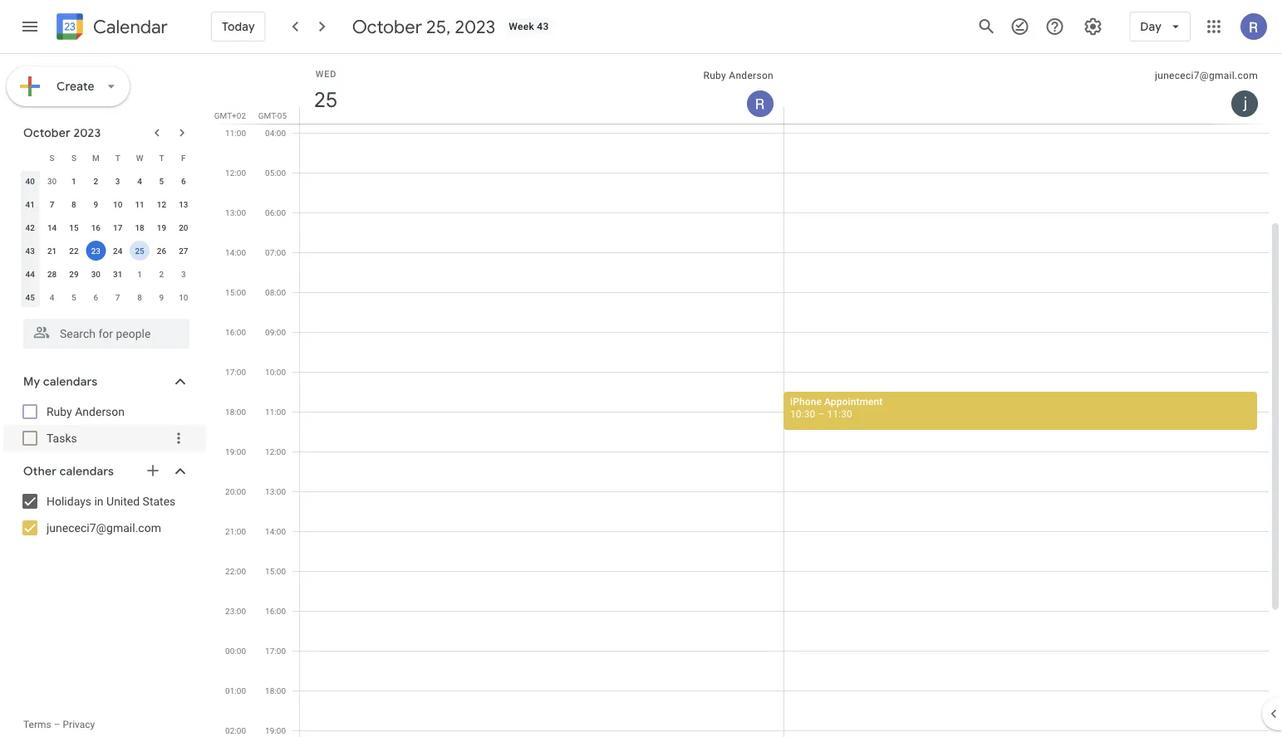 Task type: vqa. For each thing, say whether or not it's contained in the screenshot.
15:00 to the right
yes



Task type: locate. For each thing, give the bounding box(es) containing it.
add other calendars image
[[145, 463, 161, 479]]

10:00
[[265, 367, 286, 377]]

junececi7@gmail.com
[[1155, 70, 1258, 81], [47, 521, 161, 535]]

18:00 up 20:00
[[225, 407, 246, 417]]

1 horizontal spatial 2
[[159, 269, 164, 279]]

0 vertical spatial 1
[[72, 176, 76, 186]]

0 vertical spatial anderson
[[729, 70, 774, 81]]

october 2023
[[23, 125, 101, 140]]

14:00
[[225, 248, 246, 258], [265, 527, 286, 537]]

1 vertical spatial 13:00
[[265, 487, 286, 497]]

28 element
[[42, 264, 62, 284]]

7 right november 6 element at the top left of the page
[[115, 292, 120, 302]]

– inside iphone appointment 10:30 – 11:30
[[818, 408, 825, 420]]

1 right september 30 "element"
[[72, 176, 76, 186]]

1 horizontal spatial 1
[[137, 269, 142, 279]]

row containing 44
[[19, 263, 194, 286]]

07:00
[[265, 248, 286, 258]]

0 vertical spatial 16:00
[[225, 327, 246, 337]]

11 element
[[130, 194, 150, 214]]

0 horizontal spatial 10
[[113, 199, 122, 209]]

anderson
[[729, 70, 774, 81], [75, 405, 125, 419]]

0 vertical spatial 11:00
[[225, 128, 246, 138]]

0 vertical spatial 17:00
[[225, 367, 246, 377]]

0 horizontal spatial ruby
[[47, 405, 72, 419]]

6
[[181, 176, 186, 186], [93, 292, 98, 302]]

1 vertical spatial 9
[[159, 292, 164, 302]]

0 horizontal spatial 3
[[115, 176, 120, 186]]

ruby anderson
[[703, 70, 774, 81], [47, 405, 125, 419]]

t right the 'm'
[[115, 153, 120, 163]]

1 vertical spatial anderson
[[75, 405, 125, 419]]

1 horizontal spatial 9
[[159, 292, 164, 302]]

20
[[179, 223, 188, 233]]

4
[[137, 176, 142, 186], [50, 292, 54, 302]]

0 vertical spatial 15:00
[[225, 287, 246, 297]]

junececi7@gmail.com inside column header
[[1155, 70, 1258, 81]]

november 2 element
[[152, 264, 172, 284]]

junececi7@gmail.com down in
[[47, 521, 161, 535]]

ruby anderson inside 25 column header
[[703, 70, 774, 81]]

9 right november 8 element
[[159, 292, 164, 302]]

0 vertical spatial 10
[[113, 199, 122, 209]]

10 left 11
[[113, 199, 122, 209]]

5 left november 6 element at the top left of the page
[[72, 292, 76, 302]]

other calendars button
[[3, 459, 206, 485]]

30 right 40
[[47, 176, 57, 186]]

29 element
[[64, 264, 84, 284]]

15
[[69, 223, 79, 233]]

1 t from the left
[[115, 153, 120, 163]]

25 right 24 element
[[135, 246, 144, 256]]

calendars for other calendars
[[60, 464, 114, 479]]

1 horizontal spatial 30
[[91, 269, 101, 279]]

2023 up the 'm'
[[73, 125, 101, 140]]

0 horizontal spatial 1
[[72, 176, 76, 186]]

0 horizontal spatial 12:00
[[225, 168, 246, 178]]

row
[[19, 146, 194, 169], [19, 169, 194, 193], [19, 193, 194, 216], [19, 216, 194, 239], [19, 239, 194, 263], [19, 263, 194, 286], [19, 286, 194, 309]]

15:00 right 22:00
[[265, 567, 286, 577]]

1 vertical spatial october
[[23, 125, 71, 140]]

8 up 15 element on the top of page
[[72, 199, 76, 209]]

calendar element
[[53, 10, 168, 47]]

1 horizontal spatial 16:00
[[265, 607, 286, 617]]

16:00
[[225, 327, 246, 337], [265, 607, 286, 617]]

holidays in united states
[[47, 495, 176, 508]]

30 right 29 element
[[91, 269, 101, 279]]

3
[[115, 176, 120, 186], [181, 269, 186, 279]]

17:00 left 10:00
[[225, 367, 246, 377]]

row containing 43
[[19, 239, 194, 263]]

0 horizontal spatial t
[[115, 153, 120, 163]]

2 right november 1 element in the top of the page
[[159, 269, 164, 279]]

12:00 left 05:00
[[225, 168, 246, 178]]

3 up 10 element at the top of the page
[[115, 176, 120, 186]]

terms
[[23, 720, 51, 731]]

4 left november 5 element
[[50, 292, 54, 302]]

7 right 41
[[50, 199, 54, 209]]

30 for 30 element
[[91, 269, 101, 279]]

2023 right 25,
[[455, 15, 495, 38]]

2023
[[455, 15, 495, 38], [73, 125, 101, 140]]

8
[[72, 199, 76, 209], [137, 292, 142, 302]]

1 horizontal spatial t
[[159, 153, 164, 163]]

1 right 31 element
[[137, 269, 142, 279]]

9 inside november 9 element
[[159, 292, 164, 302]]

m
[[92, 153, 99, 163]]

11:00 down gmt+02
[[225, 128, 246, 138]]

holidays
[[47, 495, 91, 508]]

t
[[115, 153, 120, 163], [159, 153, 164, 163]]

00:00
[[225, 646, 246, 656]]

0 vertical spatial 7
[[50, 199, 54, 209]]

1 vertical spatial ruby
[[47, 405, 72, 419]]

12:00 down 10:00
[[265, 447, 286, 457]]

0 horizontal spatial ruby anderson
[[47, 405, 125, 419]]

wednesday, october 25 element
[[307, 81, 345, 119]]

1 vertical spatial 18:00
[[265, 686, 286, 696]]

16:00 left 09:00
[[225, 327, 246, 337]]

25 inside wed 25
[[313, 86, 337, 113]]

junececi7@gmail.com column header
[[784, 54, 1269, 124]]

settings menu image
[[1083, 17, 1103, 37]]

0 horizontal spatial 25
[[135, 246, 144, 256]]

11:00 down 10:00
[[265, 407, 286, 417]]

14:00 right 21:00
[[265, 527, 286, 537]]

2 s from the left
[[71, 153, 76, 163]]

1 horizontal spatial 5
[[159, 176, 164, 186]]

40
[[25, 176, 35, 186]]

30 inside 30 element
[[91, 269, 101, 279]]

0 horizontal spatial 14:00
[[225, 248, 246, 258]]

30
[[47, 176, 57, 186], [91, 269, 101, 279]]

1 horizontal spatial 7
[[115, 292, 120, 302]]

43 right week
[[537, 21, 549, 32]]

september 30 element
[[42, 171, 62, 191]]

10:30
[[790, 408, 815, 420]]

anderson inside my calendars list
[[75, 405, 125, 419]]

ruby
[[703, 70, 726, 81], [47, 405, 72, 419]]

privacy link
[[63, 720, 95, 731]]

23:00
[[225, 607, 246, 617]]

17:00 right 00:00
[[265, 646, 286, 656]]

5 row from the top
[[19, 239, 194, 263]]

0 horizontal spatial junececi7@gmail.com
[[47, 521, 161, 535]]

25,
[[426, 15, 451, 38]]

7 inside "element"
[[115, 292, 120, 302]]

w
[[136, 153, 143, 163]]

calendars for my calendars
[[43, 375, 97, 390]]

7 row from the top
[[19, 286, 194, 309]]

19:00 right 02:00
[[265, 726, 286, 736]]

0 vertical spatial 19:00
[[225, 447, 246, 457]]

9 left 10 element at the top of the page
[[93, 199, 98, 209]]

04:00
[[265, 128, 286, 138]]

1 horizontal spatial october
[[352, 15, 422, 38]]

row group containing 40
[[19, 169, 194, 309]]

0 vertical spatial 18:00
[[225, 407, 246, 417]]

23, today element
[[86, 241, 106, 261]]

row containing 40
[[19, 169, 194, 193]]

0 vertical spatial 8
[[72, 199, 76, 209]]

ruby inside 25 column header
[[703, 70, 726, 81]]

1 horizontal spatial 17:00
[[265, 646, 286, 656]]

15:00 left 08:00
[[225, 287, 246, 297]]

october
[[352, 15, 422, 38], [23, 125, 71, 140]]

0 horizontal spatial 2
[[93, 176, 98, 186]]

1 vertical spatial 14:00
[[265, 527, 286, 537]]

junececi7@gmail.com down day dropdown button
[[1155, 70, 1258, 81]]

6 row from the top
[[19, 263, 194, 286]]

s left the 'm'
[[71, 153, 76, 163]]

9
[[93, 199, 98, 209], [159, 292, 164, 302]]

1 horizontal spatial 43
[[537, 21, 549, 32]]

25
[[313, 86, 337, 113], [135, 246, 144, 256]]

1 vertical spatial 19:00
[[265, 726, 286, 736]]

19 element
[[152, 218, 172, 238]]

calendars right my
[[43, 375, 97, 390]]

01:00
[[225, 686, 246, 696]]

0 vertical spatial 30
[[47, 176, 57, 186]]

november 9 element
[[152, 287, 172, 307]]

row containing 45
[[19, 286, 194, 309]]

1 vertical spatial 8
[[137, 292, 142, 302]]

1 horizontal spatial 6
[[181, 176, 186, 186]]

1 horizontal spatial 4
[[137, 176, 142, 186]]

0 horizontal spatial s
[[49, 153, 54, 163]]

1 vertical spatial 5
[[72, 292, 76, 302]]

3 right november 2 element
[[181, 269, 186, 279]]

0 horizontal spatial 13:00
[[225, 208, 246, 218]]

1 vertical spatial 10
[[179, 292, 188, 302]]

1 horizontal spatial 10
[[179, 292, 188, 302]]

1 horizontal spatial ruby
[[703, 70, 726, 81]]

t right the w
[[159, 153, 164, 163]]

14:00 left the 07:00 at the top of the page
[[225, 248, 246, 258]]

1 vertical spatial 30
[[91, 269, 101, 279]]

week
[[509, 21, 534, 32]]

0 horizontal spatial 18:00
[[225, 407, 246, 417]]

1 vertical spatial 7
[[115, 292, 120, 302]]

8 right november 7 "element" on the left top of page
[[137, 292, 142, 302]]

1 vertical spatial junececi7@gmail.com
[[47, 521, 161, 535]]

0 vertical spatial junececi7@gmail.com
[[1155, 70, 1258, 81]]

25 grid
[[213, 54, 1282, 738]]

1 horizontal spatial 18:00
[[265, 686, 286, 696]]

1 horizontal spatial s
[[71, 153, 76, 163]]

gmt+02
[[214, 111, 246, 120]]

november 10 element
[[173, 287, 193, 307]]

7
[[50, 199, 54, 209], [115, 292, 120, 302]]

02:00
[[225, 726, 246, 736]]

29
[[69, 269, 79, 279]]

16:00 right 23:00
[[265, 607, 286, 617]]

2 down the 'm'
[[93, 176, 98, 186]]

0 vertical spatial calendars
[[43, 375, 97, 390]]

0 horizontal spatial 5
[[72, 292, 76, 302]]

25 down wed on the left of page
[[313, 86, 337, 113]]

0 vertical spatial –
[[818, 408, 825, 420]]

1 horizontal spatial 14:00
[[265, 527, 286, 537]]

1 vertical spatial 4
[[50, 292, 54, 302]]

10
[[113, 199, 122, 209], [179, 292, 188, 302]]

19:00 up 20:00
[[225, 447, 246, 457]]

1 horizontal spatial –
[[818, 408, 825, 420]]

12:00
[[225, 168, 246, 178], [265, 447, 286, 457]]

1 horizontal spatial 25
[[313, 86, 337, 113]]

0 horizontal spatial 7
[[50, 199, 54, 209]]

6 down "f"
[[181, 176, 186, 186]]

1 horizontal spatial 12:00
[[265, 447, 286, 457]]

– right terms
[[54, 720, 60, 731]]

0 horizontal spatial anderson
[[75, 405, 125, 419]]

appointment
[[824, 396, 883, 408]]

1 horizontal spatial ruby anderson
[[703, 70, 774, 81]]

s up september 30 "element"
[[49, 153, 54, 163]]

calendars up in
[[60, 464, 114, 479]]

0 vertical spatial ruby
[[703, 70, 726, 81]]

13:00 right 20:00
[[265, 487, 286, 497]]

13:00 left 06:00
[[225, 208, 246, 218]]

0 horizontal spatial 4
[[50, 292, 54, 302]]

21
[[47, 246, 57, 256]]

11:00
[[225, 128, 246, 138], [265, 407, 286, 417]]

s
[[49, 153, 54, 163], [71, 153, 76, 163]]

calendars
[[43, 375, 97, 390], [60, 464, 114, 479]]

24 element
[[108, 241, 128, 261]]

27
[[179, 246, 188, 256]]

1 horizontal spatial 2023
[[455, 15, 495, 38]]

0 vertical spatial 25
[[313, 86, 337, 113]]

6 right november 5 element
[[93, 292, 98, 302]]

– left 11:30
[[818, 408, 825, 420]]

16 element
[[86, 218, 106, 238]]

43 left 21
[[25, 246, 35, 256]]

None search field
[[0, 312, 206, 349]]

2
[[93, 176, 98, 186], [159, 269, 164, 279]]

1
[[72, 176, 76, 186], [137, 269, 142, 279]]

row group
[[19, 169, 194, 309]]

30 inside september 30 "element"
[[47, 176, 57, 186]]

1 horizontal spatial 8
[[137, 292, 142, 302]]

0 vertical spatial october
[[352, 15, 422, 38]]

5 up the 12 element
[[159, 176, 164, 186]]

f
[[181, 153, 186, 163]]

1 row from the top
[[19, 146, 194, 169]]

1 vertical spatial 2023
[[73, 125, 101, 140]]

0 vertical spatial ruby anderson
[[703, 70, 774, 81]]

19:00
[[225, 447, 246, 457], [265, 726, 286, 736]]

0 horizontal spatial october
[[23, 125, 71, 140]]

0 vertical spatial 5
[[159, 176, 164, 186]]

states
[[143, 495, 176, 508]]

4 up 11 element
[[137, 176, 142, 186]]

wed 25
[[313, 69, 337, 113]]

44
[[25, 269, 35, 279]]

tasks list item
[[3, 425, 206, 452]]

3 row from the top
[[19, 193, 194, 216]]

october left 25,
[[352, 15, 422, 38]]

privacy
[[63, 720, 95, 731]]

1 horizontal spatial 19:00
[[265, 726, 286, 736]]

31
[[113, 269, 122, 279]]

2 row from the top
[[19, 169, 194, 193]]

gmt-05
[[258, 111, 287, 120]]

10 for 10 element at the top of the page
[[113, 199, 122, 209]]

0 vertical spatial 9
[[93, 199, 98, 209]]

26
[[157, 246, 166, 256]]

25 cell
[[129, 239, 151, 263]]

15:00
[[225, 287, 246, 297], [265, 567, 286, 577]]

0 horizontal spatial 43
[[25, 246, 35, 256]]

1 vertical spatial 11:00
[[265, 407, 286, 417]]

10 right november 9 element
[[179, 292, 188, 302]]

october up september 30 "element"
[[23, 125, 71, 140]]

18:00 right "01:00"
[[265, 686, 286, 696]]

1 vertical spatial ruby anderson
[[47, 405, 125, 419]]

5
[[159, 176, 164, 186], [72, 292, 76, 302]]

1 horizontal spatial 15:00
[[265, 567, 286, 577]]

4 row from the top
[[19, 216, 194, 239]]

–
[[818, 408, 825, 420], [54, 720, 60, 731]]

iphone appointment 10:30 – 11:30
[[790, 396, 883, 420]]

0 vertical spatial 2023
[[455, 15, 495, 38]]

other calendars list
[[3, 489, 206, 542]]

43
[[537, 21, 549, 32], [25, 246, 35, 256]]

terms – privacy
[[23, 720, 95, 731]]



Task type: describe. For each thing, give the bounding box(es) containing it.
calendar
[[93, 15, 168, 39]]

0 vertical spatial 2
[[93, 176, 98, 186]]

25 column header
[[299, 54, 784, 124]]

30 element
[[86, 264, 106, 284]]

0 vertical spatial 6
[[181, 176, 186, 186]]

terms link
[[23, 720, 51, 731]]

0 vertical spatial 3
[[115, 176, 120, 186]]

28
[[47, 269, 57, 279]]

junececi7@gmail.com inside other calendars list
[[47, 521, 161, 535]]

43 inside row
[[25, 246, 35, 256]]

06:00
[[265, 208, 286, 218]]

create
[[56, 79, 95, 94]]

day
[[1140, 19, 1162, 34]]

row containing 42
[[19, 216, 194, 239]]

my calendars button
[[3, 369, 206, 395]]

21 element
[[42, 241, 62, 261]]

row containing 41
[[19, 193, 194, 216]]

05
[[277, 111, 287, 120]]

05:00
[[265, 168, 286, 178]]

27 element
[[173, 241, 193, 261]]

0 horizontal spatial 2023
[[73, 125, 101, 140]]

november 1 element
[[130, 264, 150, 284]]

0 vertical spatial 13:00
[[225, 208, 246, 218]]

17
[[113, 223, 122, 233]]

0 horizontal spatial 19:00
[[225, 447, 246, 457]]

12
[[157, 199, 166, 209]]

20 element
[[173, 218, 193, 238]]

other calendars
[[23, 464, 114, 479]]

18
[[135, 223, 144, 233]]

1 s from the left
[[49, 153, 54, 163]]

0 vertical spatial 12:00
[[225, 168, 246, 178]]

41
[[25, 199, 35, 209]]

1 vertical spatial 17:00
[[265, 646, 286, 656]]

13
[[179, 199, 188, 209]]

2 t from the left
[[159, 153, 164, 163]]

0 horizontal spatial 15:00
[[225, 287, 246, 297]]

15 element
[[64, 218, 84, 238]]

1 horizontal spatial 3
[[181, 269, 186, 279]]

0 horizontal spatial 8
[[72, 199, 76, 209]]

10 for november 10 element
[[179, 292, 188, 302]]

1 horizontal spatial 13:00
[[265, 487, 286, 497]]

november 7 element
[[108, 287, 128, 307]]

22 element
[[64, 241, 84, 261]]

1 horizontal spatial 11:00
[[265, 407, 286, 417]]

23 cell
[[85, 239, 107, 263]]

iphone
[[790, 396, 822, 408]]

0 vertical spatial 43
[[537, 21, 549, 32]]

45
[[25, 292, 35, 302]]

my calendars list
[[3, 399, 206, 452]]

0 vertical spatial 4
[[137, 176, 142, 186]]

gmt-
[[258, 111, 277, 120]]

tasks
[[47, 432, 77, 445]]

day button
[[1129, 7, 1191, 47]]

0 vertical spatial 14:00
[[225, 248, 246, 258]]

united
[[106, 495, 140, 508]]

11:30
[[827, 408, 852, 420]]

november 8 element
[[130, 287, 150, 307]]

ruby anderson inside my calendars list
[[47, 405, 125, 419]]

12 element
[[152, 194, 172, 214]]

1 vertical spatial 15:00
[[265, 567, 286, 577]]

0 horizontal spatial 9
[[93, 199, 98, 209]]

30 for september 30 "element"
[[47, 176, 57, 186]]

1 vertical spatial –
[[54, 720, 60, 731]]

my
[[23, 375, 40, 390]]

week 43
[[509, 21, 549, 32]]

today
[[222, 19, 255, 34]]

31 element
[[108, 264, 128, 284]]

14
[[47, 223, 57, 233]]

13 element
[[173, 194, 193, 214]]

09:00
[[265, 327, 286, 337]]

create button
[[7, 66, 130, 106]]

november 3 element
[[173, 264, 193, 284]]

november 4 element
[[42, 287, 62, 307]]

Search for people text field
[[33, 319, 179, 349]]

october 25, 2023
[[352, 15, 495, 38]]

21:00
[[225, 527, 246, 537]]

november 5 element
[[64, 287, 84, 307]]

ruby inside my calendars list
[[47, 405, 72, 419]]

november 6 element
[[86, 287, 106, 307]]

26 element
[[152, 241, 172, 261]]

1 vertical spatial 1
[[137, 269, 142, 279]]

18 element
[[130, 218, 150, 238]]

25 inside cell
[[135, 246, 144, 256]]

october for october 25, 2023
[[352, 15, 422, 38]]

17 element
[[108, 218, 128, 238]]

14 element
[[42, 218, 62, 238]]

row containing s
[[19, 146, 194, 169]]

0 horizontal spatial 17:00
[[225, 367, 246, 377]]

other
[[23, 464, 57, 479]]

22
[[69, 246, 79, 256]]

10 element
[[108, 194, 128, 214]]

in
[[94, 495, 104, 508]]

19
[[157, 223, 166, 233]]

october for october 2023
[[23, 125, 71, 140]]

08:00
[[265, 287, 286, 297]]

wed
[[315, 69, 337, 79]]

main drawer image
[[20, 17, 40, 37]]

25 element
[[130, 241, 150, 261]]

23
[[91, 246, 101, 256]]

1 vertical spatial 12:00
[[265, 447, 286, 457]]

my calendars
[[23, 375, 97, 390]]

calendar heading
[[90, 15, 168, 39]]

11
[[135, 199, 144, 209]]

0 horizontal spatial 6
[[93, 292, 98, 302]]

anderson inside 25 column header
[[729, 70, 774, 81]]

42
[[25, 223, 35, 233]]

october 2023 grid
[[16, 146, 194, 309]]

20:00
[[225, 487, 246, 497]]

16
[[91, 223, 101, 233]]

today button
[[211, 7, 266, 47]]

24
[[113, 246, 122, 256]]

row group inside 'october 2023' grid
[[19, 169, 194, 309]]

22:00
[[225, 567, 246, 577]]

1 vertical spatial 16:00
[[265, 607, 286, 617]]



